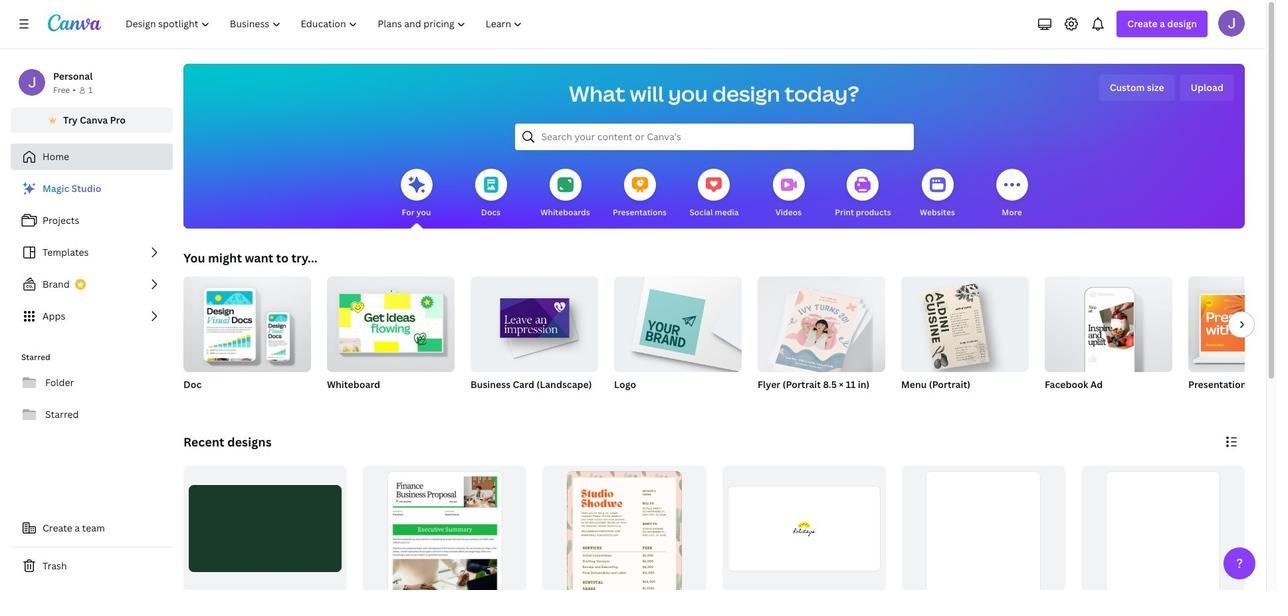 Task type: locate. For each thing, give the bounding box(es) containing it.
group
[[183, 271, 311, 408], [183, 271, 311, 372], [327, 271, 455, 408], [327, 271, 455, 372], [471, 271, 598, 408], [471, 271, 598, 372], [614, 271, 742, 408], [614, 271, 742, 372], [758, 271, 885, 408], [758, 271, 885, 376], [901, 271, 1029, 408], [901, 271, 1029, 372], [1045, 271, 1172, 408], [1045, 271, 1172, 372], [1188, 276, 1276, 408], [1188, 276, 1276, 372], [183, 466, 347, 590], [363, 466, 527, 590], [543, 466, 706, 590], [722, 466, 886, 590], [902, 466, 1065, 590], [1081, 466, 1245, 590]]

Search search field
[[541, 124, 887, 150]]

list
[[11, 175, 173, 330]]

None search field
[[515, 124, 914, 150]]

top level navigation element
[[117, 11, 534, 37]]

jacob simon image
[[1218, 10, 1245, 37]]



Task type: vqa. For each thing, say whether or not it's contained in the screenshot.
Pixelify icon
no



